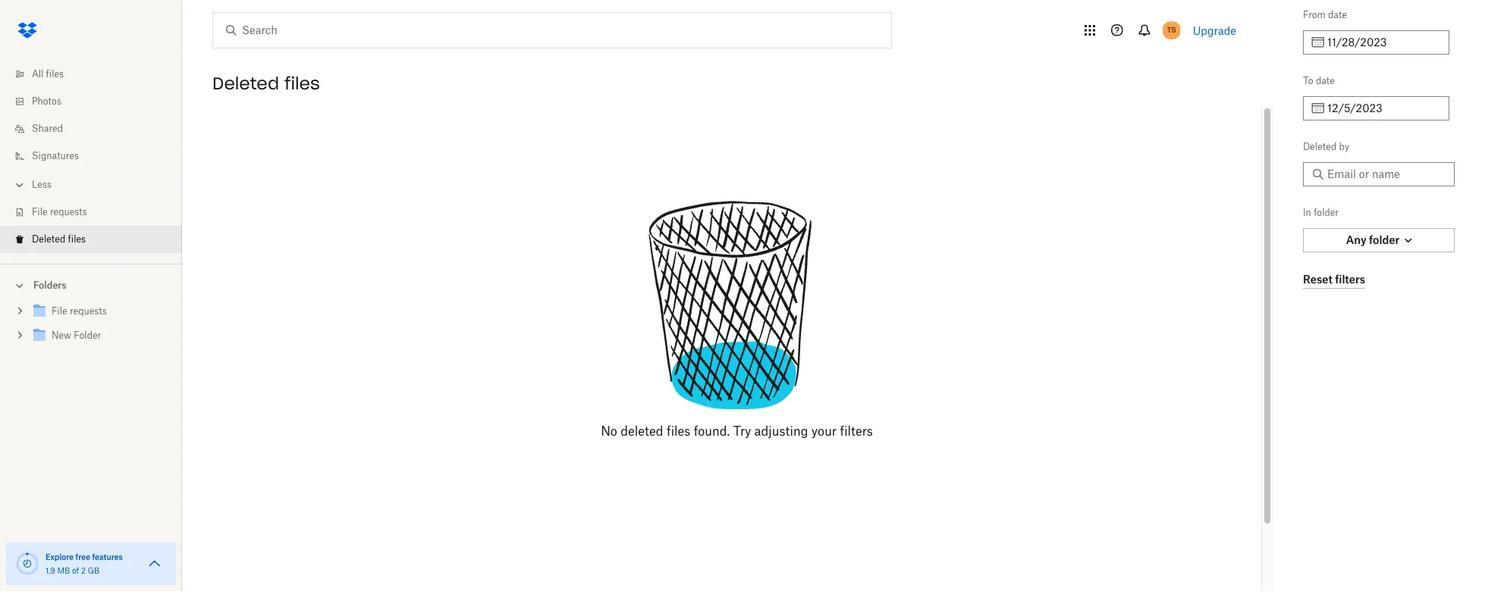 Task type: locate. For each thing, give the bounding box(es) containing it.
group
[[0, 297, 182, 360]]

explore
[[46, 553, 74, 562]]

0 horizontal spatial folder
[[1314, 207, 1339, 218]]

0 vertical spatial filters
[[1335, 273, 1365, 286]]

1 vertical spatial filters
[[840, 424, 873, 439]]

mb
[[57, 567, 70, 576]]

photos
[[32, 96, 61, 107]]

files inside 'link'
[[68, 234, 86, 245]]

filters right your
[[840, 424, 873, 439]]

dropbox image
[[12, 15, 42, 46]]

files
[[46, 68, 64, 80], [284, 73, 320, 94], [68, 234, 86, 245], [667, 424, 691, 439]]

any folder
[[1346, 234, 1400, 247]]

file requests up new folder
[[52, 306, 107, 317]]

1 horizontal spatial file
[[52, 306, 67, 317]]

in
[[1303, 207, 1311, 218]]

upgrade link
[[1193, 24, 1236, 37]]

1 vertical spatial requests
[[70, 306, 107, 317]]

list containing all files
[[0, 52, 182, 264]]

file requests
[[32, 206, 87, 218], [52, 306, 107, 317]]

folder for any folder
[[1369, 234, 1400, 247]]

From date text field
[[1327, 34, 1440, 51]]

1 vertical spatial date
[[1316, 75, 1335, 86]]

1 horizontal spatial filters
[[1335, 273, 1365, 286]]

file requests link down "signatures" link
[[12, 199, 182, 226]]

1 vertical spatial file requests
[[52, 306, 107, 317]]

new
[[52, 330, 71, 341]]

0 horizontal spatial deleted
[[32, 234, 65, 245]]

features
[[92, 553, 123, 562]]

0 horizontal spatial file
[[32, 206, 48, 218]]

0 vertical spatial file
[[32, 206, 48, 218]]

2 horizontal spatial deleted
[[1303, 141, 1337, 152]]

reset filters
[[1303, 273, 1365, 286]]

deleted
[[212, 73, 279, 94], [1303, 141, 1337, 152], [32, 234, 65, 245]]

try
[[733, 424, 751, 439]]

1 horizontal spatial folder
[[1369, 234, 1400, 247]]

deleted files list item
[[0, 226, 182, 253]]

1 vertical spatial deleted files
[[32, 234, 86, 245]]

0 vertical spatial deleted
[[212, 73, 279, 94]]

deleted files
[[212, 73, 320, 94], [32, 234, 86, 245]]

file
[[32, 206, 48, 218], [52, 306, 67, 317]]

of
[[72, 567, 79, 576]]

deleted inside deleted files 'link'
[[32, 234, 65, 245]]

folder right any
[[1369, 234, 1400, 247]]

folders
[[33, 280, 66, 291]]

1 vertical spatial file requests link
[[30, 302, 170, 322]]

file down less
[[32, 206, 48, 218]]

filters
[[1335, 273, 1365, 286], [840, 424, 873, 439]]

deleted by
[[1303, 141, 1349, 152]]

no deleted files found. try adjusting your filters
[[601, 424, 873, 439]]

less image
[[12, 177, 27, 193]]

1 vertical spatial folder
[[1369, 234, 1400, 247]]

folder inside button
[[1369, 234, 1400, 247]]

folder
[[1314, 207, 1339, 218], [1369, 234, 1400, 247]]

2 vertical spatial deleted
[[32, 234, 65, 245]]

file requests link up new folder "link"
[[30, 302, 170, 322]]

all files
[[32, 68, 64, 80]]

0 horizontal spatial filters
[[840, 424, 873, 439]]

date right from
[[1328, 9, 1347, 20]]

requests
[[50, 206, 87, 218], [70, 306, 107, 317]]

file requests link
[[12, 199, 182, 226], [30, 302, 170, 322]]

0 vertical spatial deleted files
[[212, 73, 320, 94]]

folder right in
[[1314, 207, 1339, 218]]

1 vertical spatial file
[[52, 306, 67, 317]]

0 horizontal spatial deleted files
[[32, 234, 86, 245]]

1.9
[[46, 567, 55, 576]]

1 vertical spatial deleted
[[1303, 141, 1337, 152]]

filters right reset
[[1335, 273, 1365, 286]]

list
[[0, 52, 182, 264]]

adjusting
[[754, 424, 808, 439]]

0 vertical spatial date
[[1328, 9, 1347, 20]]

file requests down less
[[32, 206, 87, 218]]

ts
[[1167, 25, 1176, 35]]

from date
[[1303, 9, 1347, 20]]

0 vertical spatial folder
[[1314, 207, 1339, 218]]

file up the new
[[52, 306, 67, 317]]

date right to
[[1316, 75, 1335, 86]]

new folder
[[52, 330, 101, 341]]

requests up deleted files "list item"
[[50, 206, 87, 218]]

to
[[1303, 75, 1313, 86]]

date
[[1328, 9, 1347, 20], [1316, 75, 1335, 86]]

new folder link
[[30, 326, 170, 347]]

ts button
[[1159, 18, 1184, 42]]

reset filters button
[[1303, 271, 1365, 289]]

requests up folder
[[70, 306, 107, 317]]

deleted files inside 'link'
[[32, 234, 86, 245]]



Task type: vqa. For each thing, say whether or not it's contained in the screenshot.
'File requests' to the top
yes



Task type: describe. For each thing, give the bounding box(es) containing it.
group containing file requests
[[0, 297, 182, 360]]

folders button
[[0, 274, 182, 297]]

quota usage element
[[15, 552, 39, 576]]

reset
[[1303, 273, 1333, 286]]

2
[[81, 567, 86, 576]]

by
[[1339, 141, 1349, 152]]

gb
[[88, 567, 100, 576]]

any folder button
[[1303, 228, 1455, 253]]

signatures link
[[12, 143, 182, 170]]

less
[[32, 179, 52, 190]]

1 horizontal spatial deleted files
[[212, 73, 320, 94]]

free
[[76, 553, 90, 562]]

all
[[32, 68, 43, 80]]

from
[[1303, 9, 1326, 20]]

To date text field
[[1327, 100, 1440, 117]]

0 vertical spatial file requests
[[32, 206, 87, 218]]

explore free features 1.9 mb of 2 gb
[[46, 553, 123, 576]]

no
[[601, 424, 617, 439]]

folder
[[74, 330, 101, 341]]

file requests inside group
[[52, 306, 107, 317]]

shared
[[32, 123, 63, 134]]

date for to date
[[1316, 75, 1335, 86]]

photos link
[[12, 88, 182, 115]]

found.
[[694, 424, 730, 439]]

deleted
[[621, 424, 663, 439]]

your
[[811, 424, 837, 439]]

all files link
[[12, 61, 182, 88]]

0 vertical spatial requests
[[50, 206, 87, 218]]

shared link
[[12, 115, 182, 143]]

requests inside group
[[70, 306, 107, 317]]

deleted files link
[[12, 226, 182, 253]]

folder for in folder
[[1314, 207, 1339, 218]]

Deleted by text field
[[1327, 166, 1446, 183]]

0 vertical spatial file requests link
[[12, 199, 182, 226]]

in folder
[[1303, 207, 1339, 218]]

signatures
[[32, 150, 79, 162]]

1 horizontal spatial deleted
[[212, 73, 279, 94]]

filters inside button
[[1335, 273, 1365, 286]]

to date
[[1303, 75, 1335, 86]]

file inside group
[[52, 306, 67, 317]]

Search text field
[[242, 22, 860, 39]]

date for from date
[[1328, 9, 1347, 20]]

upgrade
[[1193, 24, 1236, 37]]

any
[[1346, 234, 1367, 247]]



